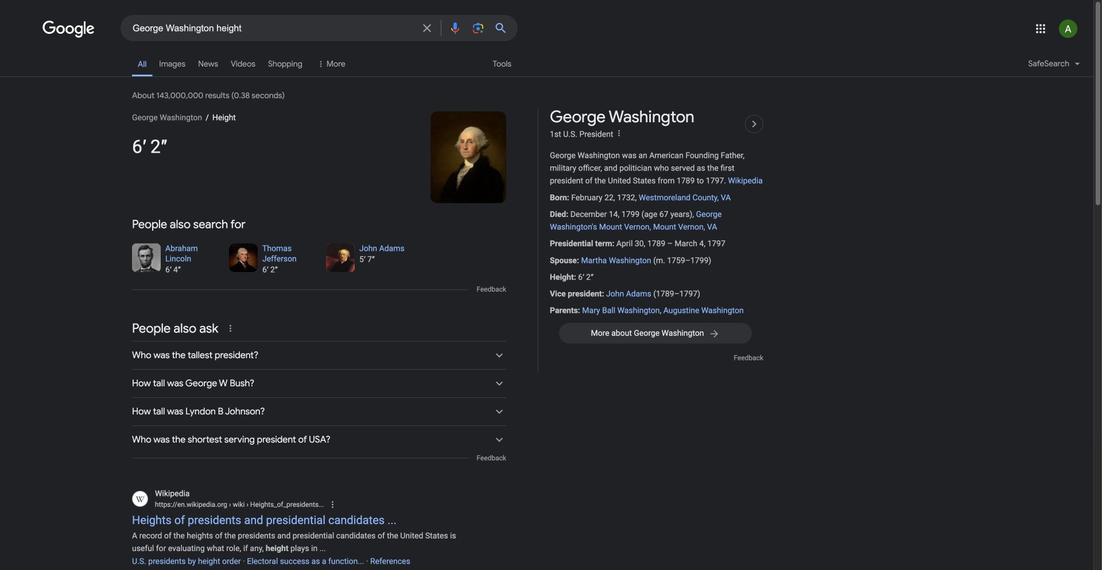 Task type: describe. For each thing, give the bounding box(es) containing it.
john adams image
[[326, 244, 355, 272]]

google image
[[43, 21, 95, 38]]

Search text field
[[133, 22, 414, 36]]

search by image image
[[472, 21, 485, 35]]



Task type: locate. For each thing, give the bounding box(es) containing it.
upload.wikimedia.org/wikipedia/commons/b/b6/gilber... image
[[431, 111, 507, 203]]

thomas jefferson image
[[229, 244, 258, 272]]

None text field
[[227, 501, 324, 509]]

more options image
[[614, 127, 625, 139]]

more options image
[[615, 129, 624, 138]]

None text field
[[155, 500, 324, 510]]

abraham lincoln image
[[132, 244, 161, 272]]

navigation
[[0, 51, 1094, 83]]

None search field
[[0, 14, 518, 41]]

search by voice image
[[449, 21, 462, 35]]

heading
[[550, 108, 695, 126], [132, 111, 419, 131], [132, 217, 507, 232]]



Task type: vqa. For each thing, say whether or not it's contained in the screenshot.
carbon
no



